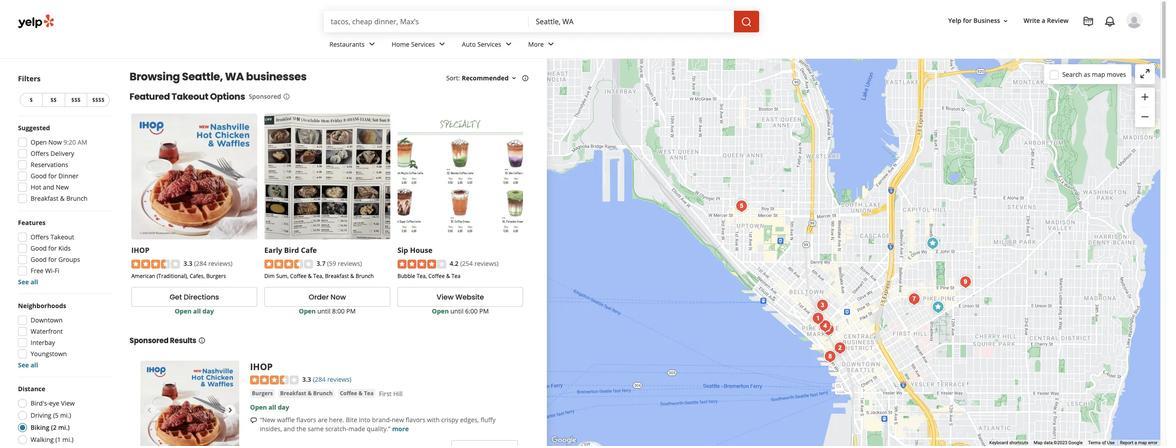 Task type: locate. For each thing, give the bounding box(es) containing it.
breakfast & brunch down 3.3 link
[[280, 390, 333, 398]]

write
[[1024, 16, 1040, 25]]

day down directions
[[202, 307, 214, 316]]

tyler b. image
[[1126, 12, 1143, 28]]

1 vertical spatial open all day
[[250, 403, 289, 412]]

ihop link up burgers link
[[250, 361, 273, 373]]

1 vertical spatial 3.3
[[302, 376, 311, 384]]

distance
[[18, 385, 45, 394]]

takeout down seattle,
[[172, 90, 208, 103]]

error
[[1148, 441, 1158, 446]]

tea, down 3.7
[[313, 273, 324, 280]]

2 horizontal spatial coffee
[[428, 273, 445, 280]]

0 horizontal spatial 16 chevron down v2 image
[[511, 75, 518, 82]]

for for business
[[963, 16, 972, 25]]

good
[[31, 172, 47, 180], [31, 244, 47, 253], [31, 256, 47, 264]]

data
[[1044, 441, 1053, 446]]

1 horizontal spatial now
[[331, 292, 346, 303]]

coffee down 4.2 star rating image
[[428, 273, 445, 280]]

free
[[31, 267, 43, 275]]

breakfast
[[31, 194, 58, 203], [325, 273, 349, 280], [280, 390, 306, 398]]

1 horizontal spatial and
[[284, 425, 295, 434]]

for up hot and new
[[48, 172, 57, 180]]

report
[[1120, 441, 1134, 446]]

reviews) up directions
[[208, 259, 233, 268]]

see
[[18, 278, 29, 287], [18, 361, 29, 370]]

now up offers delivery at the top of the page
[[48, 138, 62, 147]]

until left 6:00
[[450, 307, 464, 316]]

walking (1 mi.)
[[31, 436, 73, 444]]

3.3 star rating image up the american
[[131, 260, 180, 269]]

4.2 star rating image
[[397, 260, 446, 269]]

terms of use link
[[1088, 441, 1115, 446]]

1 vertical spatial breakfast
[[325, 273, 349, 280]]

2 horizontal spatial 24 chevron down v2 image
[[546, 39, 557, 50]]

tea inside 'button'
[[364, 390, 374, 398]]

1 vertical spatial a
[[1135, 441, 1137, 446]]

pm for now
[[346, 307, 356, 316]]

reviews) for get directions
[[208, 259, 233, 268]]

view up open until 6:00 pm
[[437, 292, 454, 303]]

sponsored results
[[130, 336, 196, 346]]

0 vertical spatial map
[[1092, 70, 1105, 78]]

2 none field from the left
[[536, 17, 727, 27]]

16 info v2 image
[[283, 93, 290, 100], [198, 337, 205, 345]]

1 vertical spatial mi.)
[[58, 424, 70, 432]]

all up ""new"
[[269, 403, 276, 412]]

eye
[[49, 399, 59, 408]]

0 horizontal spatial coffee
[[290, 273, 307, 280]]

auto services
[[462, 40, 501, 48]]

zoom out image
[[1140, 112, 1151, 122]]

coffee down (284 reviews) at the bottom left of page
[[340, 390, 357, 398]]

all down youngstown
[[31, 361, 38, 370]]

brunch down '3.7 (59 reviews)'
[[356, 273, 374, 280]]

more link
[[521, 32, 564, 58]]

0 vertical spatial see all
[[18, 278, 38, 287]]

16 chevron down v2 image inside recommended dropdown button
[[511, 75, 518, 82]]

0 horizontal spatial sponsored
[[130, 336, 168, 346]]

1 horizontal spatial pm
[[479, 307, 489, 316]]

1 vertical spatial (284
[[313, 376, 326, 384]]

1 none field from the left
[[331, 17, 522, 27]]

& down new
[[60, 194, 65, 203]]

3 24 chevron down v2 image from the left
[[546, 39, 557, 50]]

burgers inside burgers button
[[252, 390, 273, 398]]

reviews)
[[208, 259, 233, 268], [338, 259, 362, 268], [475, 259, 499, 268], [327, 376, 351, 384]]

map
[[1034, 441, 1043, 446]]

0 horizontal spatial takeout
[[51, 233, 74, 242]]

(284 up cafes,
[[194, 259, 207, 268]]

offers up reservations
[[31, 149, 49, 158]]

now up 8:00
[[331, 292, 346, 303]]

1 vertical spatial brunch
[[356, 273, 374, 280]]

4.2 (254 reviews)
[[450, 259, 499, 268]]

pm right 8:00
[[346, 307, 356, 316]]

map right 'as'
[[1092, 70, 1105, 78]]

open for until 6:00 pm
[[432, 307, 449, 316]]

24 chevron down v2 image right 'restaurants'
[[366, 39, 377, 50]]

0 vertical spatial view
[[437, 292, 454, 303]]

0 vertical spatial mi.)
[[60, 412, 71, 420]]

& left first
[[359, 390, 363, 398]]

and
[[43, 183, 54, 192], [284, 425, 295, 434]]

0 vertical spatial 3.3 star rating image
[[131, 260, 180, 269]]

flavors up the
[[296, 416, 316, 425]]

burgers down 3.3 (284 reviews)
[[206, 273, 226, 280]]

search
[[1062, 70, 1082, 78]]

3.3 up breakfast & brunch link
[[302, 376, 311, 384]]

walking
[[31, 436, 54, 444]]

16 speech v2 image
[[250, 417, 257, 425]]

ihop up burgers link
[[250, 361, 273, 373]]

open for until 8:00 pm
[[299, 307, 316, 316]]

services inside 'link'
[[478, 40, 501, 48]]

takeout for offers
[[51, 233, 74, 242]]

1 24 chevron down v2 image from the left
[[366, 39, 377, 50]]

ihop up the american
[[131, 246, 149, 255]]

cafes,
[[190, 273, 205, 280]]

1 horizontal spatial view
[[437, 292, 454, 303]]

review
[[1047, 16, 1069, 25]]

none field find
[[331, 17, 522, 27]]

0 horizontal spatial pm
[[346, 307, 356, 316]]

next image
[[225, 405, 236, 416]]

0 vertical spatial a
[[1042, 16, 1046, 25]]

view right eye
[[61, 399, 75, 408]]

1 vertical spatial see all
[[18, 361, 38, 370]]

1 vertical spatial see
[[18, 361, 29, 370]]

services
[[411, 40, 435, 48], [478, 40, 501, 48]]

see for youngstown
[[18, 361, 29, 370]]

home services
[[392, 40, 435, 48]]

a right write
[[1042, 16, 1046, 25]]

hot and new
[[31, 183, 69, 192]]

featured takeout options
[[130, 90, 245, 103]]

for down offers takeout
[[48, 244, 57, 253]]

1 see all from the top
[[18, 278, 38, 287]]

3.3 star rating image up burgers button
[[250, 376, 299, 385]]

toulouse petit kitchen & lounge image
[[733, 197, 751, 215]]

ihop link up the american
[[131, 246, 149, 255]]

until left 8:00
[[317, 307, 331, 316]]

for for kids
[[48, 244, 57, 253]]

1 horizontal spatial sponsored
[[249, 92, 281, 101]]

0 vertical spatial ihop link
[[131, 246, 149, 255]]

1 offers from the top
[[31, 149, 49, 158]]

2 good from the top
[[31, 244, 47, 253]]

1 vertical spatial tea
[[364, 390, 374, 398]]

for right yelp
[[963, 16, 972, 25]]

good up free on the left bottom
[[31, 256, 47, 264]]

first
[[379, 390, 392, 399]]

fluffy
[[481, 416, 496, 425]]

services left 24 chevron down v2 image
[[478, 40, 501, 48]]

16 chevron down v2 image left 16 info v2 image
[[511, 75, 518, 82]]

mi.) right the (1 on the bottom left
[[62, 436, 73, 444]]

1 services from the left
[[411, 40, 435, 48]]

takeout up kids
[[51, 233, 74, 242]]

24 chevron down v2 image inside home services link
[[437, 39, 448, 50]]

1 horizontal spatial until
[[450, 307, 464, 316]]

24 chevron down v2 image
[[366, 39, 377, 50], [437, 39, 448, 50], [546, 39, 557, 50]]

map for moves
[[1092, 70, 1105, 78]]

& down '3.7 (59 reviews)'
[[350, 273, 354, 280]]

see all down free on the left bottom
[[18, 278, 38, 287]]

1 good from the top
[[31, 172, 47, 180]]

0 vertical spatial and
[[43, 183, 54, 192]]

0 vertical spatial day
[[202, 307, 214, 316]]

reviews) for order now
[[338, 259, 362, 268]]

tea,
[[313, 273, 324, 280], [417, 273, 427, 280]]

2 services from the left
[[478, 40, 501, 48]]

a right report
[[1135, 441, 1137, 446]]

0 horizontal spatial tea,
[[313, 273, 324, 280]]

2 see all button from the top
[[18, 361, 38, 370]]

flavors up more link
[[406, 416, 425, 425]]

wa
[[225, 69, 244, 84]]

open all day
[[175, 307, 214, 316], [250, 403, 289, 412]]

2 pm from the left
[[479, 307, 489, 316]]

1 horizontal spatial brunch
[[313, 390, 333, 398]]

0 vertical spatial breakfast & brunch
[[31, 194, 88, 203]]

breakfast & brunch inside button
[[280, 390, 333, 398]]

1 vertical spatial see all button
[[18, 361, 38, 370]]

0 vertical spatial takeout
[[172, 90, 208, 103]]

16 info v2 image right results
[[198, 337, 205, 345]]

pm
[[346, 307, 356, 316], [479, 307, 489, 316]]

day up waffle
[[278, 403, 289, 412]]

youngstown
[[31, 350, 67, 359]]

24 chevron down v2 image for restaurants
[[366, 39, 377, 50]]

2 see all from the top
[[18, 361, 38, 370]]

open all day down get directions
[[175, 307, 214, 316]]

0 horizontal spatial breakfast & brunch
[[31, 194, 88, 203]]

1 vertical spatial takeout
[[51, 233, 74, 242]]

ihop
[[131, 246, 149, 255], [250, 361, 273, 373]]

good up hot
[[31, 172, 47, 180]]

map left error
[[1138, 441, 1147, 446]]

2 until from the left
[[450, 307, 464, 316]]

(284 right 3.3 link
[[313, 376, 326, 384]]

0 vertical spatial now
[[48, 138, 62, 147]]

1 see from the top
[[18, 278, 29, 287]]

3.3 star rating image
[[131, 260, 180, 269], [250, 376, 299, 385]]

and down waffle
[[284, 425, 295, 434]]

1 vertical spatial map
[[1138, 441, 1147, 446]]

0 vertical spatial ihop image
[[929, 299, 947, 317]]

yelp for business button
[[945, 13, 1013, 29]]

1 horizontal spatial coffee
[[340, 390, 357, 398]]

mi.) right (5
[[60, 412, 71, 420]]

services for auto services
[[478, 40, 501, 48]]

burgers
[[206, 273, 226, 280], [252, 390, 273, 398]]

tea
[[452, 273, 461, 280], [364, 390, 374, 398]]

business categories element
[[322, 32, 1143, 58]]

1 horizontal spatial burgers
[[252, 390, 273, 398]]

1 horizontal spatial map
[[1138, 441, 1147, 446]]

burgers up ""new"
[[252, 390, 273, 398]]

$$$
[[71, 96, 81, 104]]

breakfast down 3.3 link
[[280, 390, 306, 398]]

coffee inside 'button'
[[340, 390, 357, 398]]

open all day up ""new"
[[250, 403, 289, 412]]

1 horizontal spatial day
[[278, 403, 289, 412]]

browsing seattle, wa businesses
[[130, 69, 307, 84]]

2 horizontal spatial brunch
[[356, 273, 374, 280]]

0 vertical spatial 16 info v2 image
[[283, 93, 290, 100]]

0 horizontal spatial flavors
[[296, 416, 316, 425]]

open down suggested
[[31, 138, 47, 147]]

16 chevron down v2 image
[[1002, 17, 1009, 25], [511, 75, 518, 82]]

until for view
[[450, 307, 464, 316]]

breakfast inside breakfast & brunch button
[[280, 390, 306, 398]]

reviews) right (59
[[338, 259, 362, 268]]

sponsored down businesses
[[249, 92, 281, 101]]

home services link
[[384, 32, 455, 58]]

1 horizontal spatial breakfast
[[280, 390, 306, 398]]

all down get directions
[[193, 307, 201, 316]]

sponsored for sponsored results
[[130, 336, 168, 346]]

1 vertical spatial 16 info v2 image
[[198, 337, 205, 345]]

offers for offers takeout
[[31, 233, 49, 242]]

for down good for kids
[[48, 256, 57, 264]]

for inside button
[[963, 16, 972, 25]]

2 offers from the top
[[31, 233, 49, 242]]

new
[[392, 416, 404, 425]]

2 flavors from the left
[[406, 416, 425, 425]]

0 horizontal spatial a
[[1042, 16, 1046, 25]]

featured
[[130, 90, 170, 103]]

1 horizontal spatial flavors
[[406, 416, 425, 425]]

sponsored
[[249, 92, 281, 101], [130, 336, 168, 346]]

good for dinner
[[31, 172, 78, 180]]

ihop link
[[131, 246, 149, 255], [250, 361, 273, 373]]

open down get
[[175, 307, 192, 316]]

breakfast & brunch down new
[[31, 194, 88, 203]]

a
[[1042, 16, 1046, 25], [1135, 441, 1137, 446]]

0 horizontal spatial ihop link
[[131, 246, 149, 255]]

brunch down new
[[66, 194, 88, 203]]

a for write
[[1042, 16, 1046, 25]]

1 vertical spatial sponsored
[[130, 336, 168, 346]]

now
[[48, 138, 62, 147], [331, 292, 346, 303]]

& down 3.3 link
[[308, 390, 312, 398]]

and inside "new waffle flavors are here. bite into brand-new flavors with crispy edges, fluffy insides, and the same scratch-made quality."
[[284, 425, 295, 434]]

breakfast down '3.7 (59 reviews)'
[[325, 273, 349, 280]]

tea left first
[[364, 390, 374, 398]]

& up order
[[308, 273, 312, 280]]

see up neighborhoods
[[18, 278, 29, 287]]

see all button down free on the left bottom
[[18, 278, 38, 287]]

0 vertical spatial 3.3
[[184, 259, 192, 268]]

tea down 4.2
[[452, 273, 461, 280]]

Find text field
[[331, 17, 522, 27]]

1 horizontal spatial takeout
[[172, 90, 208, 103]]

breakfast down hot and new
[[31, 194, 58, 203]]

get directions link
[[131, 288, 257, 307]]

services right home
[[411, 40, 435, 48]]

0 vertical spatial good
[[31, 172, 47, 180]]

0 horizontal spatial tea
[[364, 390, 374, 398]]

all
[[31, 278, 38, 287], [193, 307, 201, 316], [31, 361, 38, 370], [269, 403, 276, 412]]

2 vertical spatial good
[[31, 256, 47, 264]]

0 horizontal spatial 24 chevron down v2 image
[[366, 39, 377, 50]]

0 vertical spatial breakfast
[[31, 194, 58, 203]]

1 horizontal spatial breakfast & brunch
[[280, 390, 333, 398]]

24 chevron down v2 image left 'auto'
[[437, 39, 448, 50]]

until for order
[[317, 307, 331, 316]]

reviews) right the (254
[[475, 259, 499, 268]]

sponsored for sponsored
[[249, 92, 281, 101]]

burgers link
[[250, 390, 275, 399]]

2 tea, from the left
[[417, 273, 427, 280]]

24 chevron down v2 image for home services
[[437, 39, 448, 50]]

2 vertical spatial brunch
[[313, 390, 333, 398]]

for
[[963, 16, 972, 25], [48, 172, 57, 180], [48, 244, 57, 253], [48, 256, 57, 264]]

see all for free wi-fi
[[18, 278, 38, 287]]

ihop image
[[929, 299, 947, 317], [140, 361, 239, 447]]

mi.) for biking (2 mi.)
[[58, 424, 70, 432]]

see all down youngstown
[[18, 361, 38, 370]]

16 chevron down v2 image right business
[[1002, 17, 1009, 25]]

16 chevron down v2 image inside yelp for business button
[[1002, 17, 1009, 25]]

order now
[[309, 292, 346, 303]]

1 vertical spatial ihop image
[[140, 361, 239, 447]]

quality."
[[367, 425, 391, 434]]

good for good for dinner
[[31, 172, 47, 180]]

notifications image
[[1105, 16, 1116, 27]]

0 horizontal spatial view
[[61, 399, 75, 408]]

flavors
[[296, 416, 316, 425], [406, 416, 425, 425]]

2 vertical spatial breakfast
[[280, 390, 306, 398]]

0 horizontal spatial (284
[[194, 259, 207, 268]]

good down offers takeout
[[31, 244, 47, 253]]

reviews) for view website
[[475, 259, 499, 268]]

bird's-eye view
[[31, 399, 75, 408]]

a for report
[[1135, 441, 1137, 446]]

are
[[318, 416, 327, 425]]

businesses
[[246, 69, 307, 84]]

now for order
[[331, 292, 346, 303]]

1 vertical spatial and
[[284, 425, 295, 434]]

None search field
[[324, 11, 761, 32]]

home
[[392, 40, 410, 48]]

(1
[[55, 436, 61, 444]]

see up distance
[[18, 361, 29, 370]]

1 vertical spatial now
[[331, 292, 346, 303]]

breakfast & brunch
[[31, 194, 88, 203], [280, 390, 333, 398]]

3.3 link
[[302, 375, 311, 385]]

and inside group
[[43, 183, 54, 192]]

1 vertical spatial 16 chevron down v2 image
[[511, 75, 518, 82]]

a inside 'element'
[[1042, 16, 1046, 25]]

0 vertical spatial burgers
[[206, 273, 226, 280]]

None field
[[331, 17, 522, 27], [536, 17, 727, 27]]

group
[[1135, 88, 1155, 127], [15, 124, 112, 206], [15, 219, 112, 287], [15, 302, 112, 370]]

see all button down youngstown
[[18, 361, 38, 370]]

shaker + spear image
[[814, 297, 832, 315]]

1 see all button from the top
[[18, 278, 38, 287]]

brunch down (284 reviews) at the bottom left of page
[[313, 390, 333, 398]]

google image
[[549, 435, 579, 447]]

mi.) right the (2
[[58, 424, 70, 432]]

open inside group
[[31, 138, 47, 147]]

& inside button
[[308, 390, 312, 398]]

view
[[437, 292, 454, 303], [61, 399, 75, 408]]

driving (5 mi.)
[[31, 412, 71, 420]]

0 vertical spatial tea
[[452, 273, 461, 280]]

coffee down 3.7 star rating image
[[290, 273, 307, 280]]

1 vertical spatial ihop
[[250, 361, 273, 373]]

1 horizontal spatial 3.3
[[302, 376, 311, 384]]

0 horizontal spatial 3.3
[[184, 259, 192, 268]]

2 see from the top
[[18, 361, 29, 370]]

0 horizontal spatial services
[[411, 40, 435, 48]]

1 until from the left
[[317, 307, 331, 316]]

hill
[[393, 390, 403, 399]]

and right hot
[[43, 183, 54, 192]]

projects image
[[1083, 16, 1094, 27]]

early bird cafe link
[[264, 246, 317, 255]]

search as map moves
[[1062, 70, 1126, 78]]

16 info v2 image
[[522, 75, 529, 82]]

cascina spinasse image
[[957, 273, 975, 291]]

get directions
[[170, 292, 219, 303]]

pm right 6:00
[[479, 307, 489, 316]]

bubble
[[397, 273, 415, 280]]

cafe
[[301, 246, 317, 255]]

waffle
[[277, 416, 295, 425]]

group containing neighborhoods
[[15, 302, 112, 370]]

yelp for business
[[949, 16, 1000, 25]]

offers up good for kids
[[31, 233, 49, 242]]

features
[[18, 219, 46, 227]]

24 chevron down v2 image right more at the left
[[546, 39, 557, 50]]

sponsored left results
[[130, 336, 168, 346]]

0 vertical spatial see
[[18, 278, 29, 287]]

& down 4.2
[[446, 273, 450, 280]]

tea, down 4.2 star rating image
[[417, 273, 427, 280]]

0 horizontal spatial until
[[317, 307, 331, 316]]

0 vertical spatial ihop
[[131, 246, 149, 255]]

day
[[202, 307, 214, 316], [278, 403, 289, 412]]

1 pm from the left
[[346, 307, 356, 316]]

3 good from the top
[[31, 256, 47, 264]]

$$
[[51, 96, 57, 104]]

crispy
[[441, 416, 459, 425]]

0 vertical spatial see all button
[[18, 278, 38, 287]]

1 horizontal spatial none field
[[536, 17, 727, 27]]

driving
[[31, 412, 51, 420]]

& inside group
[[60, 194, 65, 203]]

2 24 chevron down v2 image from the left
[[437, 39, 448, 50]]

reviews) up coffee & tea
[[327, 376, 351, 384]]

16 info v2 image down businesses
[[283, 93, 290, 100]]

map region
[[466, 13, 1167, 447]]

0 vertical spatial 16 chevron down v2 image
[[1002, 17, 1009, 25]]

pike place chowder image
[[816, 318, 834, 336]]

3.3 up cafes,
[[184, 259, 192, 268]]

0 horizontal spatial map
[[1092, 70, 1105, 78]]

see all button
[[18, 278, 38, 287], [18, 361, 38, 370]]

24 chevron down v2 image inside restaurants link
[[366, 39, 377, 50]]

open down order
[[299, 307, 316, 316]]

reservations
[[31, 161, 68, 169]]

1 vertical spatial breakfast & brunch
[[280, 390, 333, 398]]

24 chevron down v2 image inside more link
[[546, 39, 557, 50]]

open down view website
[[432, 307, 449, 316]]

map data ©2023 google
[[1034, 441, 1083, 446]]

good for good for groups
[[31, 256, 47, 264]]

1 horizontal spatial services
[[478, 40, 501, 48]]

option group
[[15, 385, 112, 447]]



Task type: vqa. For each thing, say whether or not it's contained in the screenshot.
the right BREAKFAST
yes



Task type: describe. For each thing, give the bounding box(es) containing it.
recommended
[[462, 74, 509, 82]]

all down free on the left bottom
[[31, 278, 38, 287]]

option group containing distance
[[15, 385, 112, 447]]

am
[[78, 138, 87, 147]]

coffee for order now
[[290, 273, 307, 280]]

0 horizontal spatial ihop
[[131, 246, 149, 255]]

here.
[[329, 416, 344, 425]]

open now 9:20 am
[[31, 138, 87, 147]]

wi-
[[45, 267, 55, 275]]

view website
[[437, 292, 484, 303]]

downtown
[[31, 316, 63, 325]]

& inside 'button'
[[359, 390, 363, 398]]

3.7 (59 reviews)
[[317, 259, 362, 268]]

into
[[359, 416, 370, 425]]

map for error
[[1138, 441, 1147, 446]]

see all button for youngstown
[[18, 361, 38, 370]]

made
[[348, 425, 365, 434]]

order
[[309, 292, 329, 303]]

previous image
[[144, 405, 155, 416]]

biking (2 mi.)
[[31, 424, 70, 432]]

new
[[56, 183, 69, 192]]

open until 6:00 pm
[[432, 307, 489, 316]]

0 horizontal spatial ihop image
[[140, 361, 239, 447]]

von's 1000 spirits image
[[831, 340, 849, 358]]

hi tea cafe image
[[924, 235, 942, 253]]

see all button for free wi-fi
[[18, 278, 38, 287]]

early bird cafe
[[264, 246, 317, 255]]

sip
[[397, 246, 408, 255]]

3.3 (284 reviews)
[[184, 259, 233, 268]]

open for 9:20 am
[[31, 138, 47, 147]]

mi.) for walking (1 mi.)
[[62, 436, 73, 444]]

fi
[[55, 267, 59, 275]]

hot
[[31, 183, 41, 192]]

$$$ button
[[65, 93, 87, 107]]

search image
[[741, 16, 752, 27]]

report a map error
[[1120, 441, 1158, 446]]

zoom in image
[[1140, 92, 1151, 102]]

dim
[[264, 273, 275, 280]]

good for groups
[[31, 256, 80, 264]]

report a map error link
[[1120, 441, 1158, 446]]

radiator whiskey image
[[820, 321, 838, 339]]

takeout for featured
[[172, 90, 208, 103]]

group containing features
[[15, 219, 112, 287]]

auto services link
[[455, 32, 521, 58]]

3.7
[[317, 259, 326, 268]]

1 horizontal spatial ihop link
[[250, 361, 273, 373]]

browsing
[[130, 69, 180, 84]]

biking
[[31, 424, 49, 432]]

1 vertical spatial view
[[61, 399, 75, 408]]

3.3 for 3.3
[[302, 376, 311, 384]]

slideshow element
[[140, 361, 239, 447]]

"new
[[260, 416, 275, 425]]

services for home services
[[411, 40, 435, 48]]

di fiora image
[[906, 291, 924, 309]]

coffee for view website
[[428, 273, 445, 280]]

same
[[308, 425, 324, 434]]

results
[[170, 336, 196, 346]]

scratch-
[[325, 425, 348, 434]]

bird's-
[[31, 399, 49, 408]]

$$$$ button
[[87, 93, 110, 107]]

terms
[[1088, 441, 1101, 446]]

3.3 for 3.3 (284 reviews)
[[184, 259, 192, 268]]

$
[[30, 96, 33, 104]]

offers delivery
[[31, 149, 74, 158]]

1 horizontal spatial ihop image
[[929, 299, 947, 317]]

1 flavors from the left
[[296, 416, 316, 425]]

the
[[296, 425, 306, 434]]

"new waffle flavors are here. bite into brand-new flavors with crispy edges, fluffy insides, and the same scratch-made quality."
[[260, 416, 496, 434]]

$$ button
[[42, 93, 65, 107]]

0 vertical spatial (284
[[194, 259, 207, 268]]

none field near
[[536, 17, 727, 27]]

free wi-fi
[[31, 267, 59, 275]]

edges,
[[460, 416, 479, 425]]

1 vertical spatial 3.3 star rating image
[[250, 376, 299, 385]]

Near text field
[[536, 17, 727, 27]]

options
[[210, 90, 245, 103]]

1 vertical spatial day
[[278, 403, 289, 412]]

1 horizontal spatial ihop
[[250, 361, 273, 373]]

write a review
[[1024, 16, 1069, 25]]

group containing suggested
[[15, 124, 112, 206]]

the pink door image
[[809, 310, 827, 328]]

waterfront
[[31, 327, 63, 336]]

keyboard shortcuts
[[990, 441, 1029, 446]]

0 horizontal spatial burgers
[[206, 273, 226, 280]]

9:20
[[63, 138, 76, 147]]

expand map image
[[1140, 68, 1151, 79]]

good for kids
[[31, 244, 71, 253]]

pm for website
[[479, 307, 489, 316]]

1 tea, from the left
[[313, 273, 324, 280]]

coffee & tea link
[[338, 390, 375, 399]]

use
[[1107, 441, 1115, 446]]

1 horizontal spatial 16 info v2 image
[[283, 93, 290, 100]]

insides,
[[260, 425, 282, 434]]

elliott's oyster house image
[[821, 348, 839, 366]]

groups
[[58, 256, 80, 264]]

for for groups
[[48, 256, 57, 264]]

16 chevron down v2 image for yelp for business
[[1002, 17, 1009, 25]]

mi.) for driving (5 mi.)
[[60, 412, 71, 420]]

dinner
[[58, 172, 78, 180]]

©2023
[[1054, 441, 1068, 446]]

(traditional),
[[157, 273, 188, 280]]

directions
[[184, 292, 219, 303]]

0 horizontal spatial day
[[202, 307, 214, 316]]

sip house
[[397, 246, 433, 255]]

0 horizontal spatial open all day
[[175, 307, 214, 316]]

user actions element
[[941, 11, 1155, 67]]

0 horizontal spatial 3.3 star rating image
[[131, 260, 180, 269]]

dim sum, coffee & tea, breakfast & brunch
[[264, 273, 374, 280]]

offers for offers delivery
[[31, 149, 49, 158]]

get
[[170, 292, 182, 303]]

0 horizontal spatial 16 info v2 image
[[198, 337, 205, 345]]

$$$$
[[92, 96, 105, 104]]

1 horizontal spatial open all day
[[250, 403, 289, 412]]

american (traditional), cafes, burgers
[[131, 273, 226, 280]]

breakfast & brunch inside group
[[31, 194, 88, 203]]

16 chevron down v2 image for recommended
[[511, 75, 518, 82]]

brunch inside button
[[313, 390, 333, 398]]

american
[[131, 273, 155, 280]]

good for good for kids
[[31, 244, 47, 253]]

kids
[[58, 244, 71, 253]]

0 vertical spatial brunch
[[66, 194, 88, 203]]

business
[[974, 16, 1000, 25]]

filters
[[18, 74, 41, 84]]

$ button
[[20, 93, 42, 107]]

now for open
[[48, 138, 62, 147]]

24 chevron down v2 image
[[503, 39, 514, 50]]

see for free wi-fi
[[18, 278, 29, 287]]

google
[[1069, 441, 1083, 446]]

see all for youngstown
[[18, 361, 38, 370]]

as
[[1084, 70, 1091, 78]]

of
[[1102, 441, 1106, 446]]

(5
[[53, 412, 59, 420]]

neighborhoods
[[18, 302, 66, 310]]

3.7 star rating image
[[264, 260, 313, 269]]

sum,
[[276, 273, 289, 280]]

(2
[[51, 424, 57, 432]]

for for dinner
[[48, 172, 57, 180]]

0 horizontal spatial breakfast
[[31, 194, 58, 203]]

8:00
[[332, 307, 345, 316]]

open up "16 speech v2" image
[[250, 403, 267, 412]]

1 horizontal spatial (284
[[313, 376, 326, 384]]

2 horizontal spatial breakfast
[[325, 273, 349, 280]]

24 chevron down v2 image for more
[[546, 39, 557, 50]]



